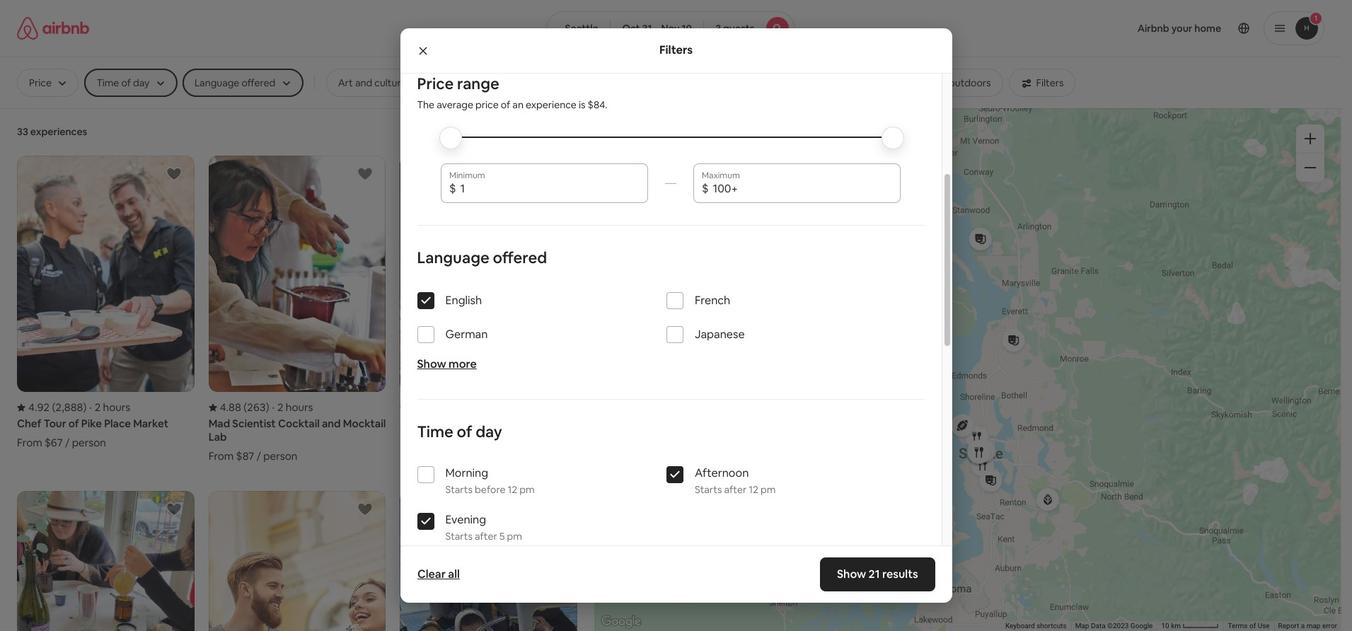 Task type: locate. For each thing, give the bounding box(es) containing it.
of left an on the top left of the page
[[501, 98, 510, 111]]

german
[[445, 327, 488, 342]]

starts for morning
[[445, 483, 473, 496]]

0 horizontal spatial 2
[[95, 401, 101, 414]]

1 horizontal spatial ·
[[272, 401, 275, 414]]

1 2 from the left
[[95, 401, 101, 414]]

/
[[65, 436, 70, 449], [448, 436, 453, 449], [257, 449, 261, 463]]

0 horizontal spatial person
[[72, 436, 106, 449]]

1 tour from the left
[[44, 417, 66, 430]]

0 horizontal spatial after
[[475, 530, 497, 543]]

range
[[457, 74, 499, 93]]

1 horizontal spatial 2
[[277, 401, 283, 414]]

market
[[133, 417, 168, 430]]

1 hours from the left
[[103, 401, 130, 414]]

experiences
[[30, 125, 87, 138]]

tour down 4.92 (2,888)
[[44, 417, 66, 430]]

2 tour from the left
[[514, 417, 537, 430]]

2 up pike
[[95, 401, 101, 414]]

from for chef tour of pike place market from $67 / person
[[17, 436, 42, 449]]

0 vertical spatial add to wishlist image
[[165, 166, 182, 183]]

evening starts after 5 pm
[[445, 512, 522, 543]]

2 add to wishlist image from the top
[[357, 501, 374, 518]]

starts inside the morning starts before 12 pm
[[445, 483, 473, 496]]

2 right '(263)'
[[277, 401, 283, 414]]

pm inside the morning starts before 12 pm
[[520, 483, 535, 496]]

/ right $87 at the left
[[257, 449, 261, 463]]

· 2 hours up cocktail
[[272, 401, 313, 414]]

from inside mad scientist cocktail and mocktail lab from $87 / person
[[208, 449, 234, 463]]

person for $87
[[263, 449, 297, 463]]

zoom out image
[[1305, 162, 1316, 173]]

· inside mad scientist cocktail and mocktail lab group
[[272, 401, 275, 414]]

price range the average price of an experience is $84.
[[417, 74, 608, 111]]

0 vertical spatial after
[[724, 483, 747, 496]]

0 horizontal spatial seattle
[[400, 417, 436, 430]]

2 horizontal spatial from
[[400, 436, 425, 449]]

pm
[[520, 483, 535, 496], [761, 483, 776, 496], [507, 530, 522, 543]]

1 horizontal spatial /
[[257, 449, 261, 463]]

/ right $59
[[448, 436, 453, 449]]

1 horizontal spatial from
[[208, 449, 234, 463]]

after inside afternoon starts after 12 pm
[[724, 483, 747, 496]]

1 horizontal spatial $ text field
[[713, 182, 892, 196]]

afternoon
[[695, 466, 749, 480]]

from
[[17, 436, 42, 449], [400, 436, 425, 449], [208, 449, 234, 463]]

afternoon starts after 12 pm
[[695, 466, 776, 496]]

1 vertical spatial add to wishlist image
[[165, 501, 182, 518]]

google image
[[598, 613, 645, 631]]

person inside mad scientist cocktail and mocktail lab from $87 / person
[[263, 449, 297, 463]]

Nature and outdoors button
[[885, 69, 1003, 97]]

nature and outdoors
[[897, 76, 991, 89]]

(233)
[[435, 401, 461, 414]]

person right $87 at the left
[[263, 449, 297, 463]]

of down '(2,888)'
[[68, 417, 79, 430]]

pm inside evening starts after 5 pm
[[507, 530, 522, 543]]

12
[[508, 483, 517, 496], [749, 483, 759, 496]]

zoom in image
[[1305, 133, 1316, 144]]

after down afternoon at bottom right
[[724, 483, 747, 496]]

2 inside mad scientist cocktail and mocktail lab group
[[277, 401, 283, 414]]

google map
showing 20 experiences. region
[[594, 108, 1342, 631]]

· inside "chef tour of pike place market" group
[[89, 401, 92, 414]]

1 · 2 hours from the left
[[89, 401, 130, 414]]

and right nature
[[930, 76, 947, 89]]

person inside chef tour of pike place market from $67 / person
[[72, 436, 106, 449]]

0 horizontal spatial from
[[17, 436, 42, 449]]

3 guests
[[716, 22, 755, 35]]

0 horizontal spatial tour
[[44, 417, 66, 430]]

0 horizontal spatial 12
[[508, 483, 517, 496]]

1 horizontal spatial person
[[263, 449, 297, 463]]

2 horizontal spatial and
[[930, 76, 947, 89]]

4.88
[[220, 401, 241, 414]]

1 horizontal spatial 12
[[749, 483, 759, 496]]

12 inside the morning starts before 12 pm
[[508, 483, 517, 496]]

of left day
[[457, 422, 472, 442]]

report a map error
[[1278, 622, 1337, 630]]

starts inside afternoon starts after 12 pm
[[695, 483, 722, 496]]

0 horizontal spatial and
[[322, 417, 341, 430]]

seattle inside 4.93 (233) seattle coffee culture tour from $59 / person
[[400, 417, 436, 430]]

clear all button
[[410, 560, 467, 589]]

hours up place
[[103, 401, 130, 414]]

pike
[[81, 417, 102, 430]]

2 inside "chef tour of pike place market" group
[[95, 401, 101, 414]]

starts down afternoon at bottom right
[[695, 483, 722, 496]]

add to wishlist image
[[165, 166, 182, 183], [165, 501, 182, 518]]

terms
[[1228, 622, 1248, 630]]

all
[[448, 567, 459, 582]]

person for $59
[[455, 436, 489, 449]]

· 2 hours inside mad scientist cocktail and mocktail lab group
[[272, 401, 313, 414]]

1 horizontal spatial and
[[355, 76, 372, 89]]

seattle down 4.93
[[400, 417, 436, 430]]

2 · from the left
[[272, 401, 275, 414]]

0 horizontal spatial $
[[449, 181, 456, 196]]

hours
[[103, 401, 130, 414], [286, 401, 313, 414]]

1 12 from the left
[[508, 483, 517, 496]]

entertainment
[[436, 76, 502, 89]]

21
[[869, 567, 880, 582]]

add to wishlist image inside mad scientist cocktail and mocktail lab group
[[357, 166, 374, 183]]

0 horizontal spatial 10
[[682, 22, 692, 35]]

None search field
[[547, 11, 794, 45]]

and right cocktail
[[322, 417, 341, 430]]

$84.
[[588, 98, 608, 111]]

filters dialog
[[400, 28, 952, 603]]

shortcuts
[[1037, 622, 1067, 630]]

2 $ from the left
[[702, 181, 709, 196]]

hours up cocktail
[[286, 401, 313, 414]]

lab
[[208, 430, 227, 444]]

1 horizontal spatial hours
[[286, 401, 313, 414]]

hours for pike
[[103, 401, 130, 414]]

Food and drink button
[[520, 69, 612, 97]]

2 horizontal spatial person
[[455, 436, 489, 449]]

tour
[[44, 417, 66, 430], [514, 417, 537, 430]]

map
[[1307, 622, 1321, 630]]

1 vertical spatial show
[[837, 567, 866, 582]]

0 vertical spatial add to wishlist image
[[357, 166, 374, 183]]

show for show 21 results
[[837, 567, 866, 582]]

pm for afternoon
[[761, 483, 776, 496]]

10 right nov on the top
[[682, 22, 692, 35]]

show left the 21
[[837, 567, 866, 582]]

and inside button
[[930, 76, 947, 89]]

time
[[417, 422, 453, 442]]

person down pike
[[72, 436, 106, 449]]

1 horizontal spatial $
[[702, 181, 709, 196]]

1 horizontal spatial 10
[[1161, 622, 1169, 630]]

show left 'more'
[[417, 357, 446, 371]]

/ right $67
[[65, 436, 70, 449]]

add to wishlist image
[[357, 166, 374, 183], [357, 501, 374, 518]]

2 12 from the left
[[749, 483, 759, 496]]

coffee
[[438, 417, 472, 430]]

from for mad scientist cocktail and mocktail lab from $87 / person
[[208, 449, 234, 463]]

pm inside afternoon starts after 12 pm
[[761, 483, 776, 496]]

0 horizontal spatial ·
[[89, 401, 92, 414]]

· right '(263)'
[[272, 401, 275, 414]]

hours for and
[[286, 401, 313, 414]]

clear
[[417, 567, 445, 582]]

1 horizontal spatial · 2 hours
[[272, 401, 313, 414]]

person
[[72, 436, 106, 449], [455, 436, 489, 449], [263, 449, 297, 463]]

results
[[882, 567, 918, 582]]

· 2 hours up place
[[89, 401, 130, 414]]

french
[[695, 293, 730, 308]]

starts
[[445, 483, 473, 496], [695, 483, 722, 496], [445, 530, 473, 543]]

person down coffee
[[455, 436, 489, 449]]

/ inside 4.93 (233) seattle coffee culture tour from $59 / person
[[448, 436, 453, 449]]

an
[[513, 98, 524, 111]]

/ for from $87
[[257, 449, 261, 463]]

$
[[449, 181, 456, 196], [702, 181, 709, 196]]

31
[[642, 22, 652, 35]]

after inside evening starts after 5 pm
[[475, 530, 497, 543]]

starts down evening at left
[[445, 530, 473, 543]]

2 · 2 hours from the left
[[272, 401, 313, 414]]

2
[[95, 401, 101, 414], [277, 401, 283, 414]]

0 horizontal spatial hours
[[103, 401, 130, 414]]

seattle left oct
[[565, 22, 598, 35]]

after for evening
[[475, 530, 497, 543]]

nature
[[897, 76, 928, 89]]

Sightseeing button
[[732, 69, 809, 97]]

day
[[476, 422, 502, 442]]

starts down morning
[[445, 483, 473, 496]]

more
[[449, 357, 477, 371]]

–
[[654, 22, 659, 35]]

$ text field
[[460, 182, 640, 196], [713, 182, 892, 196]]

0 vertical spatial show
[[417, 357, 446, 371]]

the
[[417, 98, 435, 111]]

1 horizontal spatial after
[[724, 483, 747, 496]]

0 horizontal spatial · 2 hours
[[89, 401, 130, 414]]

1 horizontal spatial show
[[837, 567, 866, 582]]

of left use on the right
[[1250, 622, 1256, 630]]

profile element
[[811, 0, 1325, 57]]

after
[[724, 483, 747, 496], [475, 530, 497, 543]]

1 $ from the left
[[449, 181, 456, 196]]

1 vertical spatial 10
[[1161, 622, 1169, 630]]

average
[[437, 98, 473, 111]]

·
[[89, 401, 92, 414], [272, 401, 275, 414]]

cocktail
[[278, 417, 320, 430]]

hours inside "chef tour of pike place market" group
[[103, 401, 130, 414]]

art
[[338, 76, 353, 89]]

1 vertical spatial seattle
[[400, 417, 436, 430]]

and inside button
[[355, 76, 372, 89]]

starts inside evening starts after 5 pm
[[445, 530, 473, 543]]

from down chef
[[17, 436, 42, 449]]

33 experiences
[[17, 125, 87, 138]]

· 2 hours
[[89, 401, 130, 414], [272, 401, 313, 414]]

hours inside mad scientist cocktail and mocktail lab group
[[286, 401, 313, 414]]

· up pike
[[89, 401, 92, 414]]

10 left km
[[1161, 622, 1169, 630]]

after for afternoon
[[724, 483, 747, 496]]

price
[[417, 74, 454, 93]]

0 vertical spatial 10
[[682, 22, 692, 35]]

and
[[355, 76, 372, 89], [930, 76, 947, 89], [322, 417, 341, 430]]

1 horizontal spatial tour
[[514, 417, 537, 430]]

before
[[475, 483, 506, 496]]

2 horizontal spatial /
[[448, 436, 453, 449]]

from down lab in the bottom left of the page
[[208, 449, 234, 463]]

and right art on the top left of the page
[[355, 76, 372, 89]]

· 2 hours for pike
[[89, 401, 130, 414]]

from inside 4.93 (233) seattle coffee culture tour from $59 / person
[[400, 436, 425, 449]]

2 hours from the left
[[286, 401, 313, 414]]

and inside mad scientist cocktail and mocktail lab from $87 / person
[[322, 417, 341, 430]]

10
[[682, 22, 692, 35], [1161, 622, 1169, 630]]

after left 5
[[475, 530, 497, 543]]

show for show more
[[417, 357, 446, 371]]

3
[[716, 22, 721, 35]]

2 add to wishlist image from the top
[[165, 501, 182, 518]]

1 add to wishlist image from the top
[[357, 166, 374, 183]]

12 down afternoon at bottom right
[[749, 483, 759, 496]]

2 $ text field from the left
[[713, 182, 892, 196]]

4.93 out of 5 average rating,  233 reviews image
[[400, 401, 461, 414]]

person inside 4.93 (233) seattle coffee culture tour from $59 / person
[[455, 436, 489, 449]]

starts for afternoon
[[695, 483, 722, 496]]

mad scientist cocktail and mocktail lab from $87 / person
[[208, 417, 386, 463]]

/ inside mad scientist cocktail and mocktail lab from $87 / person
[[257, 449, 261, 463]]

1 vertical spatial after
[[475, 530, 497, 543]]

experience
[[526, 98, 577, 111]]

offered
[[493, 248, 547, 267]]

0 horizontal spatial /
[[65, 436, 70, 449]]

12 right before
[[508, 483, 517, 496]]

japanese
[[695, 327, 745, 342]]

0 vertical spatial seattle
[[565, 22, 598, 35]]

4.92 (2,888)
[[28, 401, 87, 414]]

1 vertical spatial add to wishlist image
[[357, 501, 374, 518]]

mocktail
[[343, 417, 386, 430]]

from inside chef tour of pike place market from $67 / person
[[17, 436, 42, 449]]

/ inside chef tour of pike place market from $67 / person
[[65, 436, 70, 449]]

0 horizontal spatial show
[[417, 357, 446, 371]]

1 · from the left
[[89, 401, 92, 414]]

1 horizontal spatial seattle
[[565, 22, 598, 35]]

$87
[[236, 449, 254, 463]]

from left $59
[[400, 436, 425, 449]]

0 horizontal spatial $ text field
[[460, 182, 640, 196]]

tour right culture
[[514, 417, 537, 430]]

12 inside afternoon starts after 12 pm
[[749, 483, 759, 496]]

· 2 hours inside "chef tour of pike place market" group
[[89, 401, 130, 414]]

of inside chef tour of pike place market from $67 / person
[[68, 417, 79, 430]]

error
[[1322, 622, 1337, 630]]

2 2 from the left
[[277, 401, 283, 414]]



Task type: describe. For each thing, give the bounding box(es) containing it.
google
[[1131, 622, 1153, 630]]

chef tour of pike place market group
[[17, 156, 194, 449]]

(2,888)
[[52, 401, 87, 414]]

a
[[1301, 622, 1305, 630]]

oct 31 – nov 10
[[622, 22, 692, 35]]

map
[[1075, 622, 1089, 630]]

4.93 (233) seattle coffee culture tour from $59 / person
[[400, 401, 537, 449]]

oct
[[622, 22, 640, 35]]

report
[[1278, 622, 1299, 630]]

keyboard
[[1005, 622, 1035, 630]]

data
[[1091, 622, 1106, 630]]

culture
[[474, 417, 512, 430]]

is
[[579, 98, 586, 111]]

outdoors
[[949, 76, 991, 89]]

12 for afternoon
[[749, 483, 759, 496]]

km
[[1171, 622, 1181, 630]]

1 $ text field from the left
[[460, 182, 640, 196]]

Tours button
[[677, 69, 726, 97]]

/ for from $59
[[448, 436, 453, 449]]

Entertainment button
[[424, 69, 514, 97]]

4.92
[[28, 401, 50, 414]]

keyboard shortcuts
[[1005, 622, 1067, 630]]

pm for evening
[[507, 530, 522, 543]]

4.92 out of 5 average rating,  2,888 reviews image
[[17, 401, 87, 414]]

2 for 4.88 (263)
[[277, 401, 283, 414]]

(263)
[[244, 401, 269, 414]]

Art and culture button
[[326, 69, 419, 97]]

· for (2,888)
[[89, 401, 92, 414]]

show 21 results link
[[820, 558, 935, 592]]

morning starts before 12 pm
[[445, 466, 535, 496]]

$ for second $ text box from the right
[[449, 181, 456, 196]]

english
[[445, 293, 482, 308]]

mad scientist cocktail and mocktail lab group
[[208, 156, 386, 463]]

chef tour of pike place market from $67 / person
[[17, 417, 168, 449]]

of inside price range the average price of an experience is $84.
[[501, 98, 510, 111]]

seattle coffee culture tour group
[[400, 156, 577, 449]]

language
[[417, 248, 489, 267]]

· 2 hours for and
[[272, 401, 313, 414]]

33
[[17, 125, 28, 138]]

chef
[[17, 417, 41, 430]]

$67
[[45, 436, 63, 449]]

language offered
[[417, 248, 547, 267]]

guests
[[723, 22, 755, 35]]

seattle inside button
[[565, 22, 598, 35]]

4.88 (263)
[[220, 401, 269, 414]]

morning
[[445, 466, 488, 480]]

Sports button
[[617, 69, 671, 97]]

$59
[[428, 436, 446, 449]]

place
[[104, 417, 131, 430]]

10 km
[[1161, 622, 1183, 630]]

show more
[[417, 357, 477, 371]]

tour inside 4.93 (233) seattle coffee culture tour from $59 / person
[[514, 417, 537, 430]]

evening
[[445, 512, 486, 527]]

map data ©2023 google
[[1075, 622, 1153, 630]]

scientist
[[232, 417, 276, 430]]

terms of use
[[1228, 622, 1270, 630]]

3 guests button
[[703, 11, 794, 45]]

and for art
[[355, 76, 372, 89]]

use
[[1258, 622, 1270, 630]]

none search field containing seattle
[[547, 11, 794, 45]]

show 21 results
[[837, 567, 918, 582]]

©2023
[[1107, 622, 1129, 630]]

1 add to wishlist image from the top
[[165, 166, 182, 183]]

filters
[[659, 43, 693, 58]]

starts for evening
[[445, 530, 473, 543]]

clear all
[[417, 567, 459, 582]]

and for nature
[[930, 76, 947, 89]]

price
[[476, 98, 499, 111]]

terms of use link
[[1228, 622, 1270, 630]]

4.88 out of 5 average rating,  263 reviews image
[[208, 401, 269, 414]]

10 km button
[[1157, 621, 1224, 631]]

show more button
[[417, 357, 477, 371]]

10 inside search field
[[682, 22, 692, 35]]

seattle button
[[547, 11, 611, 45]]

mad
[[208, 417, 230, 430]]

culture
[[374, 76, 406, 89]]

pm for morning
[[520, 483, 535, 496]]

art and culture
[[338, 76, 406, 89]]

$ for 2nd $ text box
[[702, 181, 709, 196]]

nov
[[661, 22, 680, 35]]

from for 4.93 (233) seattle coffee culture tour from $59 / person
[[400, 436, 425, 449]]

12 for morning
[[508, 483, 517, 496]]

5
[[499, 530, 505, 543]]

oct 31 – nov 10 button
[[610, 11, 704, 45]]

2 for 4.92 (2,888)
[[95, 401, 101, 414]]

time of day
[[417, 422, 502, 442]]

4.93
[[411, 401, 433, 414]]

· for (263)
[[272, 401, 275, 414]]

tour inside chef tour of pike place market from $67 / person
[[44, 417, 66, 430]]

person for $67
[[72, 436, 106, 449]]

Wellness button
[[815, 69, 879, 97]]

/ for from $67
[[65, 436, 70, 449]]



Task type: vqa. For each thing, say whether or not it's contained in the screenshot.
Trips
no



